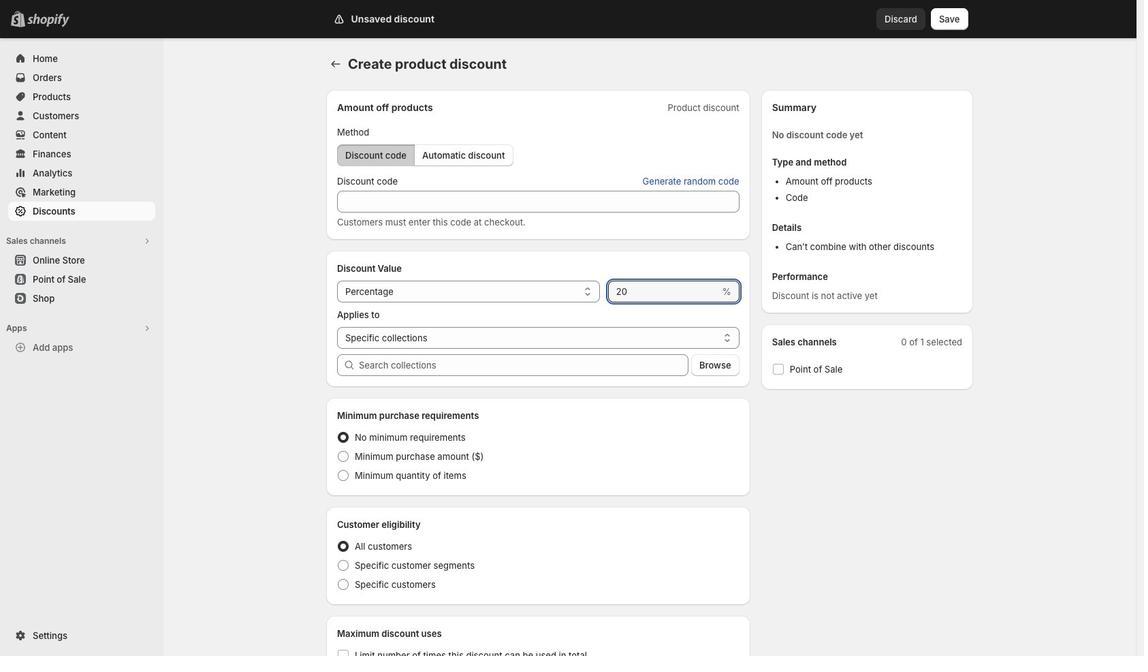 Task type: vqa. For each thing, say whether or not it's contained in the screenshot.
text field
yes



Task type: describe. For each thing, give the bounding box(es) containing it.
Search collections text field
[[359, 354, 689, 376]]



Task type: locate. For each thing, give the bounding box(es) containing it.
None text field
[[337, 191, 740, 213], [608, 281, 720, 303], [337, 191, 740, 213], [608, 281, 720, 303]]

shopify image
[[30, 14, 72, 27]]



